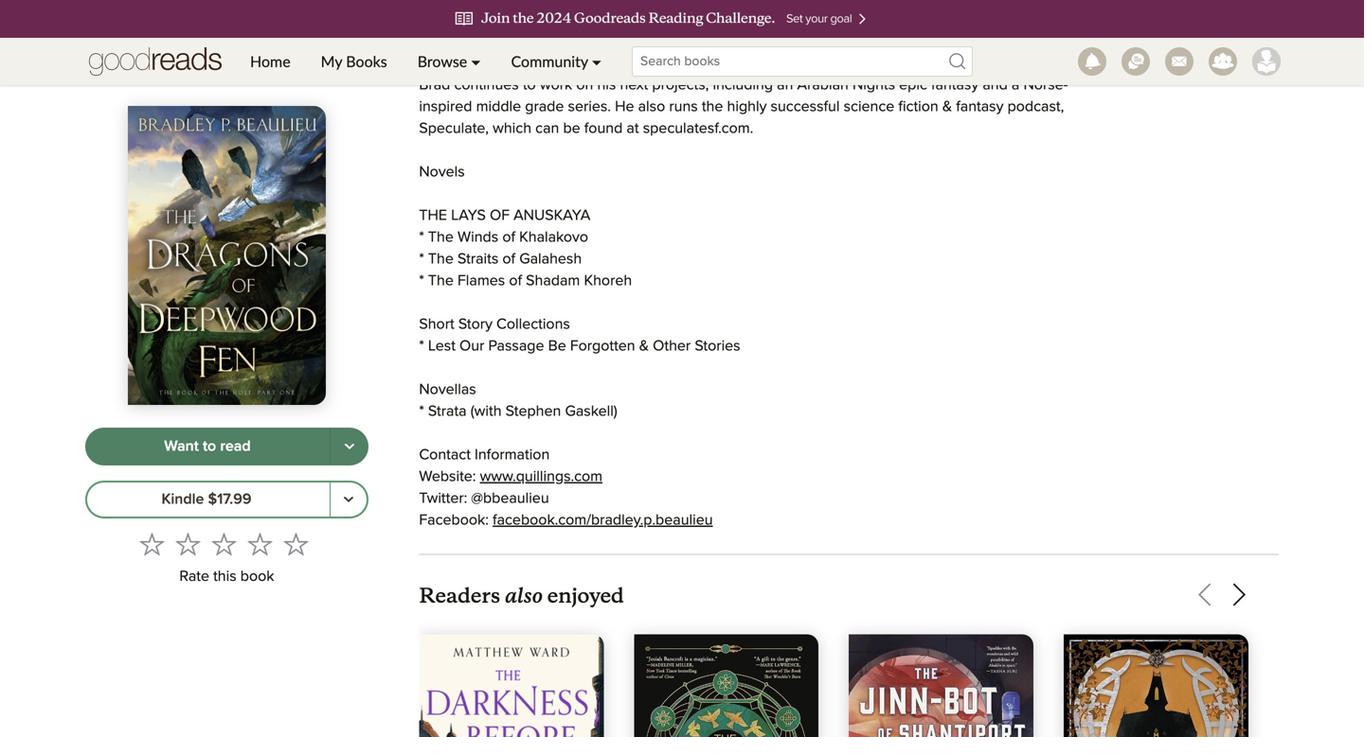 Task type: describe. For each thing, give the bounding box(es) containing it.
highly
[[727, 100, 767, 115]]

0 vertical spatial for
[[580, 13, 598, 28]]

speculatesf.com.
[[643, 121, 753, 137]]

5 * from the top
[[419, 274, 424, 289]]

my books link
[[306, 38, 402, 85]]

want
[[164, 440, 199, 455]]

browse ▾ link
[[402, 38, 496, 85]]

Search by book title or ISBN text field
[[632, 46, 973, 77]]

our
[[459, 339, 484, 354]]

flames inside the * 2012 most anticipated for the straits of galahesh on the ranting dragon * 2013 most anticipated for the flames of shadam khoreh on the ranting dragon
[[631, 34, 678, 49]]

passage
[[488, 339, 544, 354]]

short
[[419, 318, 454, 333]]

brad
[[419, 78, 450, 93]]

1 book cover image from the left
[[419, 635, 604, 738]]

community
[[511, 52, 588, 71]]

readers also enjoyed
[[419, 580, 624, 609]]

novellas * strata (with stephen gaskell)
[[419, 383, 617, 420]]

2 * from the top
[[419, 34, 424, 49]]

the
[[702, 100, 723, 115]]

kindle $17.99
[[162, 493, 251, 508]]

stories
[[695, 339, 740, 354]]

& inside short story collections * lest our passage be forgotten & other stories
[[639, 339, 649, 354]]

1 vertical spatial dragon
[[914, 34, 963, 49]]

forgotten
[[570, 339, 635, 354]]

1 vertical spatial most
[[464, 34, 496, 49]]

0 vertical spatial fantasy
[[931, 78, 979, 93]]

novels
[[419, 165, 465, 180]]

2012
[[428, 13, 460, 28]]

(with
[[471, 405, 502, 420]]

and
[[983, 78, 1008, 93]]

0 vertical spatial most
[[464, 13, 497, 28]]

1 vertical spatial anticipated
[[500, 34, 576, 49]]

rate 5 out of 5 image
[[284, 532, 308, 557]]

want to read button
[[85, 428, 331, 466]]

0 horizontal spatial also
[[505, 580, 543, 609]]

projects,
[[652, 78, 709, 93]]

including
[[713, 78, 773, 93]]

to inside button
[[203, 440, 216, 455]]

brad continues to work on his next projects, including an arabian nights epic fantasy and a norse- inspired middle grade series. he also runs the highly successful science fiction & fantasy podcast, speculate, which can be found at speculatesf.com.
[[419, 78, 1068, 137]]

can
[[535, 121, 559, 137]]

work
[[540, 78, 572, 93]]

$17.99
[[208, 493, 251, 508]]

readers
[[419, 584, 500, 609]]

3 * from the top
[[419, 230, 424, 246]]

be
[[548, 339, 566, 354]]

khalakovo
[[519, 230, 588, 246]]

series.
[[568, 100, 611, 115]]

facebook:
[[419, 514, 489, 529]]

rate
[[179, 570, 209, 585]]

1 vertical spatial for
[[580, 34, 597, 49]]

my
[[321, 52, 342, 71]]

runs
[[669, 100, 698, 115]]

podcast,
[[1008, 100, 1064, 115]]

lays
[[451, 209, 486, 224]]

0 vertical spatial dragon
[[864, 13, 913, 28]]

which
[[493, 121, 531, 137]]

this
[[213, 570, 237, 585]]

to inside brad continues to work on his next projects, including an arabian nights epic fantasy and a norse- inspired middle grade series. he also runs the highly successful science fiction & fantasy podcast, speculate, which can be found at speculatesf.com.
[[523, 78, 536, 93]]

speculate,
[[419, 121, 489, 137]]

my books
[[321, 52, 387, 71]]

flames inside the lays of anuskaya * the winds of khalakovo * the straits of galahesh * the flames of shadam khoreh
[[458, 274, 505, 289]]

grade
[[525, 100, 564, 115]]

galahesh inside the lays of anuskaya * the winds of khalakovo * the straits of galahesh * the flames of shadam khoreh
[[519, 252, 582, 267]]

0 vertical spatial on
[[759, 13, 777, 28]]

science
[[844, 100, 895, 115]]

browse ▾
[[417, 52, 481, 71]]

books
[[346, 52, 387, 71]]

at
[[627, 121, 639, 137]]

4 * from the top
[[419, 252, 424, 267]]

@bbeaulieu
[[471, 492, 549, 507]]

khoreh inside the lays of anuskaya * the winds of khalakovo * the straits of galahesh * the flames of shadam khoreh
[[584, 274, 632, 289]]

short story collections * lest our passage be forgotten & other stories
[[419, 318, 740, 354]]

continues
[[454, 78, 519, 93]]

nights
[[852, 78, 895, 93]]

rate this book
[[179, 570, 274, 585]]

rate 4 out of 5 image
[[248, 532, 272, 557]]

rate 3 out of 5 image
[[212, 532, 236, 557]]

contact
[[419, 448, 471, 463]]

he
[[615, 100, 634, 115]]

enjoyed
[[547, 584, 624, 609]]

twitter:
[[419, 492, 467, 507]]

an
[[777, 78, 793, 93]]

middle
[[476, 100, 521, 115]]

rate 2 out of 5 image
[[176, 532, 200, 557]]

inspired
[[419, 100, 472, 115]]

1 vertical spatial fantasy
[[956, 100, 1004, 115]]

1 * from the top
[[419, 13, 424, 28]]

successful
[[771, 100, 840, 115]]

shadam inside the lays of anuskaya * the winds of khalakovo * the straits of galahesh * the flames of shadam khoreh
[[526, 274, 580, 289]]

khoreh inside the * 2012 most anticipated for the straits of galahesh on the ranting dragon * 2013 most anticipated for the flames of shadam khoreh on the ranting dragon
[[757, 34, 805, 49]]

anuskaya
[[514, 209, 590, 224]]



Task type: locate. For each thing, give the bounding box(es) containing it.
story
[[458, 318, 492, 333]]

galahesh up the including
[[693, 13, 756, 28]]

*
[[419, 13, 424, 28], [419, 34, 424, 49], [419, 230, 424, 246], [419, 252, 424, 267], [419, 274, 424, 289], [419, 339, 424, 354], [419, 405, 424, 420]]

khoreh
[[757, 34, 805, 49], [584, 274, 632, 289]]

most right 2013
[[464, 34, 496, 49]]

1 horizontal spatial khoreh
[[757, 34, 805, 49]]

1 horizontal spatial &
[[942, 100, 952, 115]]

0 horizontal spatial on
[[576, 78, 593, 93]]

for
[[580, 13, 598, 28], [580, 34, 597, 49]]

1 vertical spatial on
[[809, 34, 826, 49]]

information
[[475, 448, 550, 463]]

▾ for browse ▾
[[471, 52, 481, 71]]

1 horizontal spatial on
[[759, 13, 777, 28]]

strata
[[428, 405, 467, 420]]

1 horizontal spatial ▾
[[592, 52, 602, 71]]

stephen
[[506, 405, 561, 420]]

on
[[759, 13, 777, 28], [809, 34, 826, 49], [576, 78, 593, 93]]

0 vertical spatial anticipated
[[501, 13, 576, 28]]

also left enjoyed
[[505, 580, 543, 609]]

facebook.com/bradley.p.beaulieu link
[[493, 514, 713, 529]]

to up grade
[[523, 78, 536, 93]]

be
[[563, 121, 580, 137]]

& inside brad continues to work on his next projects, including an arabian nights epic fantasy and a norse- inspired middle grade series. he also runs the highly successful science fiction & fantasy podcast, speculate, which can be found at speculatesf.com.
[[942, 100, 952, 115]]

None search field
[[617, 46, 988, 77]]

rate 1 out of 5 image
[[140, 532, 164, 557]]

rating 0 out of 5 group
[[134, 527, 314, 563]]

0 vertical spatial to
[[523, 78, 536, 93]]

ranting up search by book title or isbn text field
[[810, 13, 860, 28]]

the
[[419, 209, 447, 224]]

novellas
[[419, 383, 476, 398]]

fantasy left and
[[931, 78, 979, 93]]

0 vertical spatial shadam
[[699, 34, 753, 49]]

1 vertical spatial khoreh
[[584, 274, 632, 289]]

0 vertical spatial &
[[942, 100, 952, 115]]

to left read
[[203, 440, 216, 455]]

want to read
[[164, 440, 251, 455]]

0 horizontal spatial to
[[203, 440, 216, 455]]

www.quillings.com
[[480, 470, 603, 485]]

shadam
[[699, 34, 753, 49], [526, 274, 580, 289]]

0 horizontal spatial &
[[639, 339, 649, 354]]

2 ▾ from the left
[[592, 52, 602, 71]]

0 horizontal spatial straits
[[458, 252, 499, 267]]

kindle
[[162, 493, 204, 508]]

home image
[[89, 38, 222, 85]]

galahesh inside the * 2012 most anticipated for the straits of galahesh on the ranting dragon * 2013 most anticipated for the flames of shadam khoreh on the ranting dragon
[[693, 13, 756, 28]]

▾ up "continues"
[[471, 52, 481, 71]]

galahesh
[[693, 13, 756, 28], [519, 252, 582, 267]]

ranting
[[810, 13, 860, 28], [860, 34, 910, 49]]

browse
[[417, 52, 467, 71]]

shadam up the including
[[699, 34, 753, 49]]

1 vertical spatial to
[[203, 440, 216, 455]]

0 vertical spatial straits
[[631, 13, 672, 28]]

most
[[464, 13, 497, 28], [464, 34, 496, 49]]

1 horizontal spatial shadam
[[699, 34, 753, 49]]

flames up next
[[631, 34, 678, 49]]

khoreh up short story collections * lest our passage be forgotten & other stories
[[584, 274, 632, 289]]

straits
[[631, 13, 672, 28], [458, 252, 499, 267]]

the
[[602, 13, 627, 28], [780, 13, 806, 28], [601, 34, 627, 49], [830, 34, 856, 49], [428, 230, 454, 246], [428, 252, 454, 267], [428, 274, 454, 289]]

1 vertical spatial straits
[[458, 252, 499, 267]]

also inside brad continues to work on his next projects, including an arabian nights epic fantasy and a norse- inspired middle grade series. he also runs the highly successful science fiction & fantasy podcast, speculate, which can be found at speculatesf.com.
[[638, 100, 665, 115]]

fiction
[[898, 100, 939, 115]]

1 horizontal spatial flames
[[631, 34, 678, 49]]

khoreh up 'an'
[[757, 34, 805, 49]]

his
[[597, 78, 616, 93]]

book cover image
[[419, 635, 604, 738], [634, 635, 819, 738], [849, 635, 1034, 738], [1064, 635, 1249, 738]]

1 horizontal spatial also
[[638, 100, 665, 115]]

7 * from the top
[[419, 405, 424, 420]]

▾ for community ▾
[[592, 52, 602, 71]]

fantasy
[[931, 78, 979, 93], [956, 100, 1004, 115]]

0 horizontal spatial ▾
[[471, 52, 481, 71]]

website:
[[419, 470, 476, 485]]

▾ inside the browse ▾ link
[[471, 52, 481, 71]]

&
[[942, 100, 952, 115], [639, 339, 649, 354]]

home
[[250, 52, 290, 71]]

2 vertical spatial on
[[576, 78, 593, 93]]

book
[[240, 570, 274, 585]]

1 vertical spatial flames
[[458, 274, 505, 289]]

ranting up the nights on the right of the page
[[860, 34, 910, 49]]

shadam down 'khalakovo'
[[526, 274, 580, 289]]

0 vertical spatial also
[[638, 100, 665, 115]]

2 horizontal spatial on
[[809, 34, 826, 49]]

▾
[[471, 52, 481, 71], [592, 52, 602, 71]]

norse-
[[1023, 78, 1068, 93]]

found
[[584, 121, 623, 137]]

straits up next
[[631, 13, 672, 28]]

0 vertical spatial ranting
[[810, 13, 860, 28]]

other
[[653, 339, 691, 354]]

community ▾
[[511, 52, 602, 71]]

dragon up the nights on the right of the page
[[864, 13, 913, 28]]

epic
[[899, 78, 927, 93]]

& left other
[[639, 339, 649, 354]]

home link
[[235, 38, 306, 85]]

a
[[1012, 78, 1020, 93]]

0 horizontal spatial khoreh
[[584, 274, 632, 289]]

of
[[676, 13, 689, 28], [682, 34, 695, 49], [502, 230, 515, 246], [502, 252, 515, 267], [509, 274, 522, 289]]

6 * from the top
[[419, 339, 424, 354]]

1 vertical spatial ranting
[[860, 34, 910, 49]]

rate this book element
[[85, 527, 368, 592]]

4 book cover image from the left
[[1064, 635, 1249, 738]]

straits down winds
[[458, 252, 499, 267]]

1 horizontal spatial to
[[523, 78, 536, 93]]

0 vertical spatial khoreh
[[757, 34, 805, 49]]

shadam inside the * 2012 most anticipated for the straits of galahesh on the ranting dragon * 2013 most anticipated for the flames of shadam khoreh on the ranting dragon
[[699, 34, 753, 49]]

most right "2012"
[[464, 13, 497, 28]]

facebook.com/bradley.p.beaulieu
[[493, 514, 713, 529]]

on inside brad continues to work on his next projects, including an arabian nights epic fantasy and a norse- inspired middle grade series. he also runs the highly successful science fiction & fantasy podcast, speculate, which can be found at speculatesf.com.
[[576, 78, 593, 93]]

collections
[[496, 318, 570, 333]]

1 vertical spatial shadam
[[526, 274, 580, 289]]

* inside short story collections * lest our passage be forgotten & other stories
[[419, 339, 424, 354]]

1 horizontal spatial galahesh
[[693, 13, 756, 28]]

2013
[[428, 34, 460, 49]]

1 vertical spatial also
[[505, 580, 543, 609]]

arabian
[[797, 78, 849, 93]]

also right 'he'
[[638, 100, 665, 115]]

profile image for bob builder. image
[[1252, 47, 1281, 76]]

lest
[[428, 339, 456, 354]]

1 horizontal spatial straits
[[631, 13, 672, 28]]

kindle $17.99 link
[[85, 481, 331, 519]]

galahesh down 'khalakovo'
[[519, 252, 582, 267]]

fantasy down and
[[956, 100, 1004, 115]]

contact information website: www.quillings.com twitter: @bbeaulieu facebook: facebook.com/bradley.p.beaulieu
[[419, 448, 713, 529]]

1 ▾ from the left
[[471, 52, 481, 71]]

on left the his
[[576, 78, 593, 93]]

▾ up the his
[[592, 52, 602, 71]]

1 vertical spatial galahesh
[[519, 252, 582, 267]]

0 horizontal spatial shadam
[[526, 274, 580, 289]]

on up search by book title or isbn text field
[[759, 13, 777, 28]]

0 vertical spatial flames
[[631, 34, 678, 49]]

the lays of anuskaya * the winds of khalakovo * the straits of galahesh * the flames of shadam khoreh
[[419, 209, 632, 289]]

▾ inside community ▾ link
[[592, 52, 602, 71]]

0 horizontal spatial flames
[[458, 274, 505, 289]]

read
[[220, 440, 251, 455]]

flames down winds
[[458, 274, 505, 289]]

on up the arabian
[[809, 34, 826, 49]]

anticipated
[[501, 13, 576, 28], [500, 34, 576, 49]]

0 horizontal spatial galahesh
[[519, 252, 582, 267]]

straits inside the lays of anuskaya * the winds of khalakovo * the straits of galahesh * the flames of shadam khoreh
[[458, 252, 499, 267]]

0 vertical spatial galahesh
[[693, 13, 756, 28]]

straits inside the * 2012 most anticipated for the straits of galahesh on the ranting dragon * 2013 most anticipated for the flames of shadam khoreh on the ranting dragon
[[631, 13, 672, 28]]

1 vertical spatial &
[[639, 339, 649, 354]]

community ▾ link
[[496, 38, 617, 85]]

winds
[[458, 230, 498, 246]]

also
[[638, 100, 665, 115], [505, 580, 543, 609]]

3 book cover image from the left
[[849, 635, 1034, 738]]

* 2012 most anticipated for the straits of galahesh on the ranting dragon * 2013 most anticipated for the flames of shadam khoreh on the ranting dragon
[[419, 13, 963, 49]]

* inside novellas * strata (with stephen gaskell)
[[419, 405, 424, 420]]

next
[[620, 78, 648, 93]]

www.quillings.com link
[[480, 470, 603, 485]]

gaskell)
[[565, 405, 617, 420]]

flames
[[631, 34, 678, 49], [458, 274, 505, 289]]

of
[[490, 209, 510, 224]]

dragon up epic on the right top of the page
[[914, 34, 963, 49]]

2 book cover image from the left
[[634, 635, 819, 738]]

& right "fiction"
[[942, 100, 952, 115]]



Task type: vqa. For each thing, say whether or not it's contained in the screenshot.
2nd avg from the top
no



